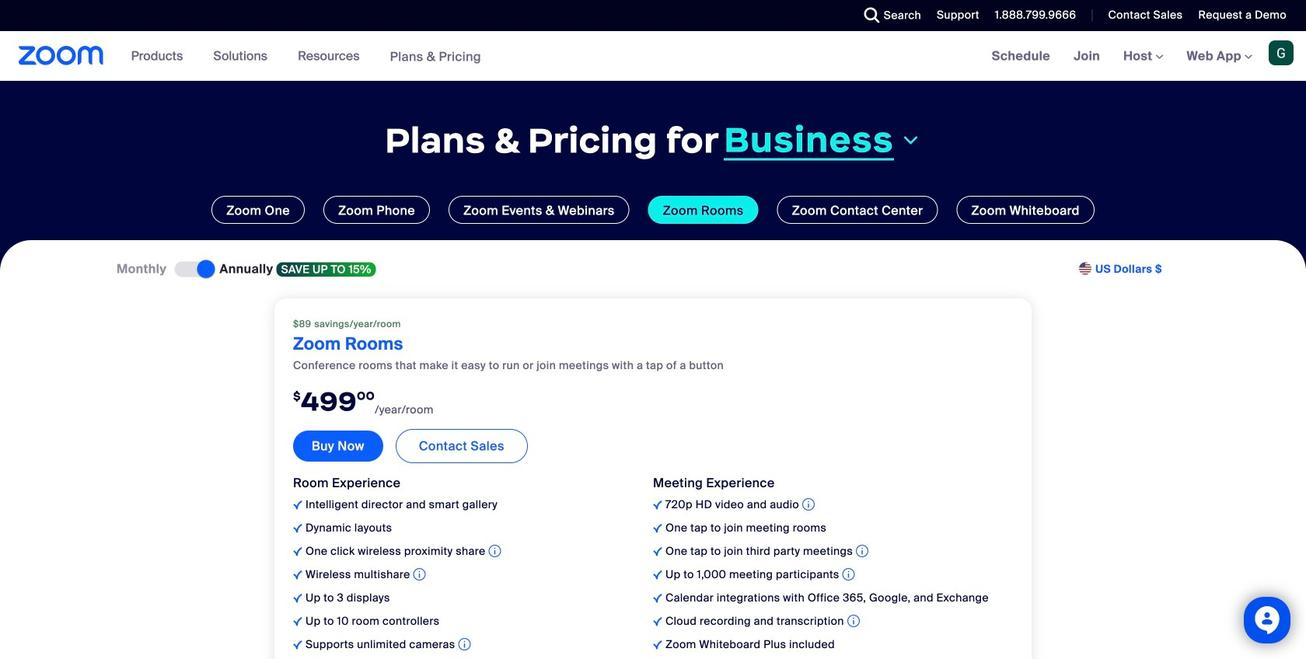 Task type: locate. For each thing, give the bounding box(es) containing it.
down image
[[901, 131, 922, 150]]

main content
[[0, 31, 1307, 659]]

profile picture image
[[1269, 40, 1294, 65]]

meetings navigation
[[980, 31, 1307, 82]]

banner
[[0, 31, 1307, 82]]



Task type: describe. For each thing, give the bounding box(es) containing it.
tabs of zoom services tab list
[[23, 196, 1283, 224]]

product information navigation
[[119, 31, 493, 82]]

zoom logo image
[[19, 46, 104, 65]]



Task type: vqa. For each thing, say whether or not it's contained in the screenshot.
the middle option group
no



